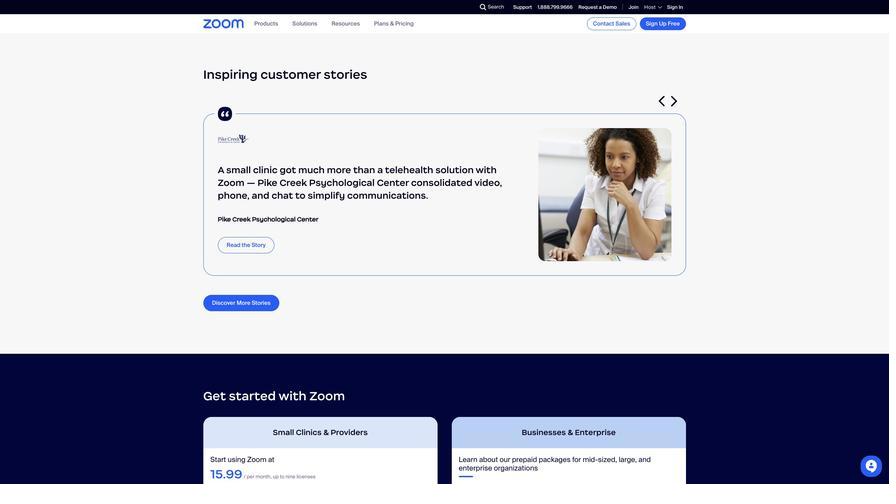 Task type: describe. For each thing, give the bounding box(es) containing it.
woman working at computer image
[[538, 128, 671, 261]]

search
[[488, 4, 504, 10]]

phone,
[[218, 190, 250, 201]]

consolidated
[[411, 177, 473, 188]]

learn about our prepaid packages for mid-sized, large, and enterprise organizations
[[459, 455, 651, 473]]

a small clinic got much more than a telehealth solution with zoom — pike creek psychological center consolidated video, phone, and chat to simplify communications.
[[218, 164, 502, 201]]

clinics
[[296, 428, 322, 437]]

more
[[327, 164, 351, 176]]

solutions
[[292, 20, 317, 27]]

telehealth
[[385, 164, 433, 176]]

contact sales link
[[587, 17, 636, 30]]

video,
[[474, 177, 502, 188]]

large,
[[619, 455, 637, 464]]

more
[[237, 299, 250, 307]]

sign up free link
[[640, 17, 686, 30]]

& for businesses
[[568, 428, 573, 437]]

1 vertical spatial center
[[297, 215, 319, 223]]

get started with zoom
[[203, 388, 345, 404]]

demo
[[603, 4, 617, 10]]

businesses & enterprise
[[522, 428, 616, 437]]

read
[[227, 241, 240, 249]]

pike inside a small clinic got much more than a telehealth solution with zoom — pike creek psychological center consolidated video, phone, and chat to simplify communications.
[[257, 177, 277, 188]]

sign in
[[667, 4, 683, 10]]

customer
[[261, 67, 321, 82]]

up
[[659, 20, 667, 27]]

read the story
[[227, 241, 266, 249]]

center inside a small clinic got much more than a telehealth solution with zoom — pike creek psychological center consolidated video, phone, and chat to simplify communications.
[[377, 177, 409, 188]]

enterprise
[[575, 428, 616, 437]]

small clinics & providers
[[273, 428, 368, 437]]

1.888.799.9666
[[538, 4, 573, 10]]

zoom logo image
[[203, 19, 244, 28]]

testimonial icon image
[[214, 103, 236, 124]]

clinic
[[253, 164, 278, 176]]

packages
[[539, 455, 571, 464]]

request a demo link
[[578, 4, 617, 10]]

1.888.799.9666 link
[[538, 4, 573, 10]]

sign for sign up free
[[646, 20, 658, 27]]

plans
[[374, 20, 389, 27]]

than
[[353, 164, 375, 176]]

pricing
[[395, 20, 414, 27]]

1 vertical spatial zoom
[[309, 388, 345, 404]]

inspiring customer stories
[[203, 67, 367, 82]]

at
[[268, 455, 274, 464]]

for
[[572, 455, 581, 464]]

sign for sign in
[[667, 4, 678, 10]]

get
[[203, 388, 226, 404]]

request
[[578, 4, 598, 10]]

a
[[218, 164, 224, 176]]

support
[[513, 4, 532, 10]]

in
[[679, 4, 683, 10]]

resources
[[332, 20, 360, 27]]

request a demo
[[578, 4, 617, 10]]

mid-
[[583, 455, 598, 464]]

and inside learn about our prepaid packages for mid-sized, large, and enterprise organizations
[[639, 455, 651, 464]]

creek inside a small clinic got much more than a telehealth solution with zoom — pike creek psychological center consolidated video, phone, and chat to simplify communications.
[[280, 177, 307, 188]]

small
[[226, 164, 251, 176]]

got
[[280, 164, 296, 176]]

solutions button
[[292, 20, 317, 27]]

0 horizontal spatial with
[[279, 388, 307, 404]]

support link
[[513, 4, 532, 10]]

providers
[[331, 428, 368, 437]]

about
[[479, 455, 498, 464]]

1 horizontal spatial a
[[599, 4, 602, 10]]

to inside a small clinic got much more than a telehealth solution with zoom — pike creek psychological center consolidated video, phone, and chat to simplify communications.
[[295, 190, 306, 201]]

enterprise
[[459, 464, 492, 473]]

per
[[247, 474, 254, 480]]

small
[[273, 428, 294, 437]]

testimonialcarouselitemblockproxy-2 element
[[203, 103, 686, 276]]

prepaid
[[512, 455, 537, 464]]

resources button
[[332, 20, 360, 27]]



Task type: locate. For each thing, give the bounding box(es) containing it.
host
[[644, 4, 656, 10]]

0 vertical spatial center
[[377, 177, 409, 188]]

plans & pricing
[[374, 20, 414, 27]]

0 vertical spatial a
[[599, 4, 602, 10]]

1 horizontal spatial creek
[[280, 177, 307, 188]]

0 horizontal spatial to
[[280, 474, 284, 480]]

& right the clinics
[[323, 428, 329, 437]]

host button
[[644, 4, 662, 10]]

to inside start using zoom at 15.99 / per month, up to nine licenses
[[280, 474, 284, 480]]

1 horizontal spatial sign
[[667, 4, 678, 10]]

businesses
[[522, 428, 566, 437]]

2 vertical spatial zoom
[[247, 455, 266, 464]]

& left enterprise on the bottom
[[568, 428, 573, 437]]

started
[[229, 388, 276, 404]]

0 horizontal spatial &
[[323, 428, 329, 437]]

0 vertical spatial psychological
[[309, 177, 375, 188]]

1 horizontal spatial and
[[639, 455, 651, 464]]

& right plans
[[390, 20, 394, 27]]

a
[[599, 4, 602, 10], [377, 164, 383, 176]]

a inside a small clinic got much more than a telehealth solution with zoom — pike creek psychological center consolidated video, phone, and chat to simplify communications.
[[377, 164, 383, 176]]

0 horizontal spatial psychological
[[252, 215, 296, 223]]

0 horizontal spatial a
[[377, 164, 383, 176]]

0 vertical spatial sign
[[667, 4, 678, 10]]

and down —
[[252, 190, 269, 201]]

& for plans
[[390, 20, 394, 27]]

sign in link
[[667, 4, 683, 10]]

to
[[295, 190, 306, 201], [280, 474, 284, 480]]

start
[[210, 455, 226, 464]]

read the story link
[[218, 237, 275, 253]]

to right chat
[[295, 190, 306, 201]]

with inside a small clinic got much more than a telehealth solution with zoom — pike creek psychological center consolidated video, phone, and chat to simplify communications.
[[476, 164, 497, 176]]

0 vertical spatial pike
[[257, 177, 277, 188]]

and right large,
[[639, 455, 651, 464]]

simplify
[[308, 190, 345, 201]]

and inside a small clinic got much more than a telehealth solution with zoom — pike creek psychological center consolidated video, phone, and chat to simplify communications.
[[252, 190, 269, 201]]

contact
[[593, 20, 614, 27]]

much
[[298, 164, 325, 176]]

—
[[247, 177, 255, 188]]

1 vertical spatial a
[[377, 164, 383, 176]]

start using zoom at 15.99 / per month, up to nine licenses
[[210, 455, 316, 482]]

1 horizontal spatial with
[[476, 164, 497, 176]]

None search field
[[454, 1, 481, 13]]

0 horizontal spatial and
[[252, 190, 269, 201]]

psychological inside a small clinic got much more than a telehealth solution with zoom — pike creek psychological center consolidated video, phone, and chat to simplify communications.
[[309, 177, 375, 188]]

0 vertical spatial with
[[476, 164, 497, 176]]

our
[[500, 455, 510, 464]]

2 horizontal spatial zoom
[[309, 388, 345, 404]]

up
[[273, 474, 279, 480]]

chat
[[272, 190, 293, 201]]

licenses
[[297, 474, 316, 480]]

nine
[[286, 474, 295, 480]]

2 horizontal spatial &
[[568, 428, 573, 437]]

a right than
[[377, 164, 383, 176]]

zoom inside a small clinic got much more than a telehealth solution with zoom — pike creek psychological center consolidated video, phone, and chat to simplify communications.
[[218, 177, 244, 188]]

with
[[476, 164, 497, 176], [279, 388, 307, 404]]

sized,
[[598, 455, 617, 464]]

psychological
[[309, 177, 375, 188], [252, 215, 296, 223]]

to right "up"
[[280, 474, 284, 480]]

1 vertical spatial and
[[639, 455, 651, 464]]

solution
[[435, 164, 474, 176]]

month,
[[256, 474, 272, 480]]

0 vertical spatial and
[[252, 190, 269, 201]]

zoom
[[218, 177, 244, 188], [309, 388, 345, 404], [247, 455, 266, 464]]

join link
[[629, 4, 639, 10]]

pike creek psychological center image
[[218, 128, 250, 149]]

1 horizontal spatial psychological
[[309, 177, 375, 188]]

sign
[[667, 4, 678, 10], [646, 20, 658, 27]]

1 horizontal spatial to
[[295, 190, 306, 201]]

learn
[[459, 455, 477, 464]]

inspiring
[[203, 67, 258, 82]]

pike down phone,
[[218, 215, 231, 223]]

0 horizontal spatial center
[[297, 215, 319, 223]]

join
[[629, 4, 639, 10]]

pike down clinic
[[257, 177, 277, 188]]

stories
[[324, 67, 367, 82]]

1 vertical spatial with
[[279, 388, 307, 404]]

1 vertical spatial psychological
[[252, 215, 296, 223]]

and
[[252, 190, 269, 201], [639, 455, 651, 464]]

creek down phone,
[[232, 215, 251, 223]]

center up communications.
[[377, 177, 409, 188]]

free
[[668, 20, 680, 27]]

organizations
[[494, 464, 538, 473]]

1 vertical spatial creek
[[232, 215, 251, 223]]

psychological down chat
[[252, 215, 296, 223]]

1 vertical spatial sign
[[646, 20, 658, 27]]

plans & pricing link
[[374, 20, 414, 27]]

previous slide image
[[659, 96, 665, 106]]

contact sales
[[593, 20, 630, 27]]

sign up free
[[646, 20, 680, 27]]

pike creek psychological center
[[218, 215, 319, 223]]

1 horizontal spatial center
[[377, 177, 409, 188]]

0 horizontal spatial zoom
[[218, 177, 244, 188]]

pike
[[257, 177, 277, 188], [218, 215, 231, 223]]

15.99
[[210, 466, 242, 482]]

1 horizontal spatial zoom
[[247, 455, 266, 464]]

1 horizontal spatial &
[[390, 20, 394, 27]]

stories
[[252, 299, 271, 307]]

/
[[244, 474, 246, 480]]

0 vertical spatial creek
[[280, 177, 307, 188]]

creek down got
[[280, 177, 307, 188]]

0 horizontal spatial sign
[[646, 20, 658, 27]]

sales
[[616, 20, 630, 27]]

communications.
[[347, 190, 428, 201]]

0 vertical spatial zoom
[[218, 177, 244, 188]]

sign left in
[[667, 4, 678, 10]]

products button
[[254, 20, 278, 27]]

discover
[[212, 299, 235, 307]]

products
[[254, 20, 278, 27]]

using
[[228, 455, 245, 464]]

0 vertical spatial to
[[295, 190, 306, 201]]

sign left up
[[646, 20, 658, 27]]

the
[[242, 241, 250, 249]]

0 horizontal spatial creek
[[232, 215, 251, 223]]

center
[[377, 177, 409, 188], [297, 215, 319, 223]]

a left demo
[[599, 4, 602, 10]]

1 vertical spatial pike
[[218, 215, 231, 223]]

&
[[390, 20, 394, 27], [323, 428, 329, 437], [568, 428, 573, 437]]

zoom inside start using zoom at 15.99 / per month, up to nine licenses
[[247, 455, 266, 464]]

next slide image
[[671, 96, 677, 106]]

1 horizontal spatial pike
[[257, 177, 277, 188]]

story
[[252, 241, 266, 249]]

creek
[[280, 177, 307, 188], [232, 215, 251, 223]]

center down simplify
[[297, 215, 319, 223]]

0 horizontal spatial pike
[[218, 215, 231, 223]]

search image
[[480, 4, 486, 10], [480, 4, 486, 10]]

discover more stories link
[[203, 295, 279, 311]]

psychological down more
[[309, 177, 375, 188]]

1 vertical spatial to
[[280, 474, 284, 480]]

discover more stories
[[212, 299, 271, 307]]



Task type: vqa. For each thing, say whether or not it's contained in the screenshot.
Job Title *
no



